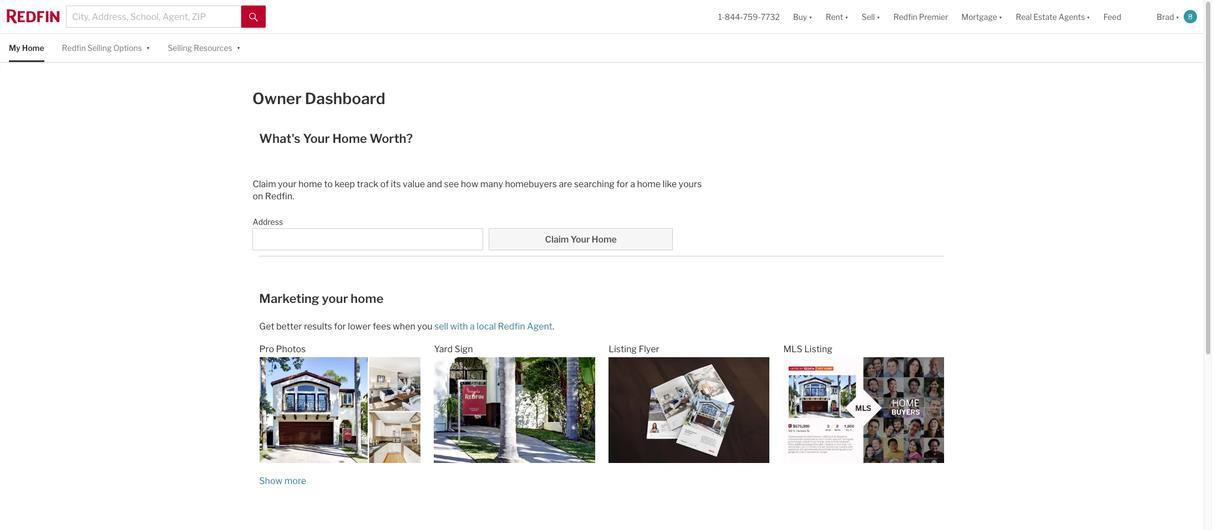 Task type: vqa. For each thing, say whether or not it's contained in the screenshot.
the submit search image on the left top
yes



Task type: describe. For each thing, give the bounding box(es) containing it.
keep
[[335, 179, 355, 190]]

user photo image
[[1184, 10, 1197, 23]]

▾ right rent
[[845, 12, 849, 21]]

mortgage
[[962, 12, 997, 21]]

sell with a local redfin agent link
[[434, 322, 553, 332]]

what's
[[259, 132, 300, 146]]

1 listing from the left
[[609, 345, 637, 355]]

mortgage ▾ button
[[962, 0, 1003, 33]]

rent ▾ button
[[819, 0, 855, 33]]

options
[[113, 43, 142, 53]]

estate
[[1034, 12, 1057, 21]]

many
[[480, 179, 503, 190]]

▾ right buy
[[809, 12, 813, 21]]

real estate agents ▾ link
[[1016, 0, 1090, 33]]

759-
[[743, 12, 761, 21]]

like
[[663, 179, 677, 190]]

show more
[[259, 477, 306, 487]]

your for marketing
[[322, 292, 348, 306]]

844-
[[725, 12, 743, 21]]

show
[[259, 477, 283, 487]]

owner
[[252, 89, 302, 108]]

brad
[[1157, 12, 1174, 21]]

listing flyer
[[609, 345, 660, 355]]

submit search image
[[249, 13, 258, 21]]

owner dashboard
[[252, 89, 385, 108]]

claim for claim your home to keep track of its value and see how many homebuyers are searching for a home like yours on redfin.
[[253, 179, 276, 190]]

▾ inside selling resources ▾
[[237, 42, 240, 52]]

selling resources ▾
[[168, 42, 240, 53]]

home for claim your home
[[592, 235, 617, 245]]

redfin for redfin premier
[[894, 12, 918, 21]]

0 horizontal spatial a
[[470, 322, 475, 332]]

agents
[[1059, 12, 1085, 21]]

results
[[304, 322, 332, 332]]

my
[[9, 43, 20, 53]]

claim your home
[[545, 235, 617, 245]]

on
[[253, 192, 263, 202]]

flyer
[[639, 345, 660, 355]]

your for claim
[[278, 179, 297, 190]]

track
[[357, 179, 378, 190]]

yard
[[434, 345, 453, 355]]

feed button
[[1097, 0, 1150, 33]]

redfin selling options link
[[62, 34, 142, 62]]

are
[[559, 179, 572, 190]]

professional listing flyer image
[[609, 358, 770, 464]]

when
[[393, 322, 415, 332]]

my home link
[[9, 34, 44, 62]]

selling inside redfin selling options ▾
[[87, 43, 112, 53]]

get better results for lower fees when you sell with a local redfin agent .
[[259, 322, 554, 332]]

a inside claim your home to keep track of its value and see how many homebuyers are searching for a home like yours on redfin.
[[630, 179, 635, 190]]

yours
[[679, 179, 702, 190]]

buy ▾ button
[[793, 0, 813, 33]]

see
[[444, 179, 459, 190]]

claim for claim your home
[[545, 235, 569, 245]]

dashboard
[[305, 89, 385, 108]]

redfin selling options ▾
[[62, 42, 150, 53]]

yard sign
[[434, 345, 473, 355]]

selling resources link
[[168, 34, 232, 62]]

and
[[427, 179, 442, 190]]

2 listing from the left
[[804, 345, 833, 355]]

▾ right agents at the top right of the page
[[1087, 12, 1090, 21]]

claim your home button
[[489, 229, 673, 251]]

pro
[[259, 345, 274, 355]]

1-844-759-7732 link
[[718, 12, 780, 21]]

how
[[461, 179, 478, 190]]

mls listing
[[784, 345, 833, 355]]

sell
[[862, 12, 875, 21]]

redfin premier button
[[887, 0, 955, 33]]

0 horizontal spatial home
[[22, 43, 44, 53]]

get
[[259, 322, 274, 332]]

sell
[[434, 322, 448, 332]]

claim your home to keep track of its value and see how many homebuyers are searching for a home like yours on redfin.
[[253, 179, 702, 202]]



Task type: locate. For each thing, give the bounding box(es) containing it.
redfin premier
[[894, 12, 948, 21]]

resources
[[194, 43, 232, 53]]

claim
[[253, 179, 276, 190], [545, 235, 569, 245]]

0 vertical spatial home
[[22, 43, 44, 53]]

home for marketing your home
[[351, 292, 384, 306]]

1 horizontal spatial home
[[351, 292, 384, 306]]

free professional listing photos image
[[259, 358, 420, 464]]

what's your home worth?
[[259, 132, 413, 146]]

▾ right sell
[[877, 12, 880, 21]]

brad ▾
[[1157, 12, 1180, 21]]

redfin inside button
[[894, 12, 918, 21]]

listing right mls
[[804, 345, 833, 355]]

home inside button
[[592, 235, 617, 245]]

.
[[553, 322, 554, 332]]

a
[[630, 179, 635, 190], [470, 322, 475, 332]]

1 horizontal spatial a
[[630, 179, 635, 190]]

1 vertical spatial your
[[322, 292, 348, 306]]

1 horizontal spatial your
[[571, 235, 590, 245]]

1 vertical spatial claim
[[545, 235, 569, 245]]

0 vertical spatial claim
[[253, 179, 276, 190]]

0 horizontal spatial home
[[299, 179, 322, 190]]

more
[[284, 477, 306, 487]]

photos
[[276, 345, 306, 355]]

buy
[[793, 12, 807, 21]]

to
[[324, 179, 333, 190]]

selling
[[87, 43, 112, 53], [168, 43, 192, 53]]

1 vertical spatial for
[[334, 322, 346, 332]]

1 vertical spatial home
[[332, 132, 367, 146]]

for right searching
[[617, 179, 628, 190]]

home up lower
[[351, 292, 384, 306]]

0 horizontal spatial your
[[278, 179, 297, 190]]

rent
[[826, 12, 843, 21]]

home
[[299, 179, 322, 190], [637, 179, 661, 190], [351, 292, 384, 306]]

home
[[22, 43, 44, 53], [332, 132, 367, 146], [592, 235, 617, 245]]

for left lower
[[334, 322, 346, 332]]

home for claim your home to keep track of its value and see how many homebuyers are searching for a home like yours on redfin.
[[299, 179, 322, 190]]

your up redfin.
[[278, 179, 297, 190]]

2 vertical spatial home
[[592, 235, 617, 245]]

mortgage ▾
[[962, 12, 1003, 21]]

show more link
[[259, 477, 306, 487]]

▾
[[809, 12, 813, 21], [845, 12, 849, 21], [877, 12, 880, 21], [999, 12, 1003, 21], [1087, 12, 1090, 21], [1176, 12, 1180, 21], [146, 42, 150, 52], [237, 42, 240, 52]]

feed
[[1104, 12, 1121, 21]]

buy ▾ button
[[787, 0, 819, 33]]

lower
[[348, 322, 371, 332]]

fees
[[373, 322, 391, 332]]

address
[[253, 218, 283, 227]]

mls
[[784, 345, 803, 355]]

listing left flyer
[[609, 345, 637, 355]]

0 vertical spatial your
[[278, 179, 297, 190]]

your
[[303, 132, 330, 146], [571, 235, 590, 245]]

0 vertical spatial redfin
[[894, 12, 918, 21]]

premier
[[919, 12, 948, 21]]

redfin.
[[265, 192, 294, 202]]

sell ▾ button
[[855, 0, 887, 33]]

your inside claim your home to keep track of its value and see how many homebuyers are searching for a home like yours on redfin.
[[278, 179, 297, 190]]

claim inside claim your home to keep track of its value and see how many homebuyers are searching for a home like yours on redfin.
[[253, 179, 276, 190]]

1 horizontal spatial selling
[[168, 43, 192, 53]]

redfin inside redfin selling options ▾
[[62, 43, 86, 53]]

you
[[417, 322, 433, 332]]

0 horizontal spatial for
[[334, 322, 346, 332]]

your
[[278, 179, 297, 190], [322, 292, 348, 306]]

redfin yard sign image
[[434, 358, 595, 464]]

marketing
[[259, 292, 319, 306]]

listing
[[609, 345, 637, 355], [804, 345, 833, 355]]

2 horizontal spatial home
[[592, 235, 617, 245]]

1 horizontal spatial for
[[617, 179, 628, 190]]

None search field
[[253, 229, 483, 251]]

1 horizontal spatial your
[[322, 292, 348, 306]]

real
[[1016, 12, 1032, 21]]

0 vertical spatial your
[[303, 132, 330, 146]]

0 horizontal spatial your
[[303, 132, 330, 146]]

its
[[391, 179, 401, 190]]

1 horizontal spatial listing
[[804, 345, 833, 355]]

your for what's
[[303, 132, 330, 146]]

redfin left premier
[[894, 12, 918, 21]]

1-
[[718, 12, 725, 21]]

sell ▾
[[862, 12, 880, 21]]

real estate agents ▾
[[1016, 12, 1090, 21]]

redfin for redfin selling options ▾
[[62, 43, 86, 53]]

2 selling from the left
[[168, 43, 192, 53]]

7732
[[761, 12, 780, 21]]

City, Address, School, Agent, ZIP search field
[[66, 6, 241, 28]]

for inside claim your home to keep track of its value and see how many homebuyers are searching for a home like yours on redfin.
[[617, 179, 628, 190]]

mortgage ▾ button
[[955, 0, 1009, 33]]

a left the like
[[630, 179, 635, 190]]

selling inside selling resources ▾
[[168, 43, 192, 53]]

redfin right 'my home'
[[62, 43, 86, 53]]

with
[[450, 322, 468, 332]]

buy ▾
[[793, 12, 813, 21]]

value
[[403, 179, 425, 190]]

my home
[[9, 43, 44, 53]]

▾ right 'mortgage'
[[999, 12, 1003, 21]]

marketing your home
[[259, 292, 384, 306]]

searching
[[574, 179, 615, 190]]

home for what's your home worth?
[[332, 132, 367, 146]]

▾ inside redfin selling options ▾
[[146, 42, 150, 52]]

better
[[276, 322, 302, 332]]

0 vertical spatial a
[[630, 179, 635, 190]]

sign
[[455, 345, 473, 355]]

redfin
[[894, 12, 918, 21], [62, 43, 86, 53]]

real estate agents ▾ button
[[1009, 0, 1097, 33]]

a right with at left bottom
[[470, 322, 475, 332]]

selling left options at the left of the page
[[87, 43, 112, 53]]

local mls listing image
[[784, 358, 944, 464]]

▾ right resources
[[237, 42, 240, 52]]

selling left resources
[[168, 43, 192, 53]]

1 horizontal spatial redfin
[[894, 12, 918, 21]]

your for claim
[[571, 235, 590, 245]]

home left to
[[299, 179, 322, 190]]

1 vertical spatial your
[[571, 235, 590, 245]]

2 horizontal spatial home
[[637, 179, 661, 190]]

rent ▾
[[826, 12, 849, 21]]

1 vertical spatial a
[[470, 322, 475, 332]]

1 selling from the left
[[87, 43, 112, 53]]

1 vertical spatial redfin
[[62, 43, 86, 53]]

your inside button
[[571, 235, 590, 245]]

homebuyers
[[505, 179, 557, 190]]

home left the like
[[637, 179, 661, 190]]

claim inside button
[[545, 235, 569, 245]]

of
[[380, 179, 389, 190]]

worth?
[[370, 132, 413, 146]]

▾ right options at the left of the page
[[146, 42, 150, 52]]

pro photos
[[259, 345, 306, 355]]

▾ right brad
[[1176, 12, 1180, 21]]

0 horizontal spatial listing
[[609, 345, 637, 355]]

0 horizontal spatial redfin
[[62, 43, 86, 53]]

rent ▾ button
[[826, 0, 849, 33]]

sell ▾ button
[[862, 0, 880, 33]]

1-844-759-7732
[[718, 12, 780, 21]]

local redfin agent
[[477, 322, 553, 332]]

1 horizontal spatial claim
[[545, 235, 569, 245]]

your up results at the left
[[322, 292, 348, 306]]

0 horizontal spatial claim
[[253, 179, 276, 190]]

0 vertical spatial for
[[617, 179, 628, 190]]

0 horizontal spatial selling
[[87, 43, 112, 53]]

for
[[617, 179, 628, 190], [334, 322, 346, 332]]

1 horizontal spatial home
[[332, 132, 367, 146]]



